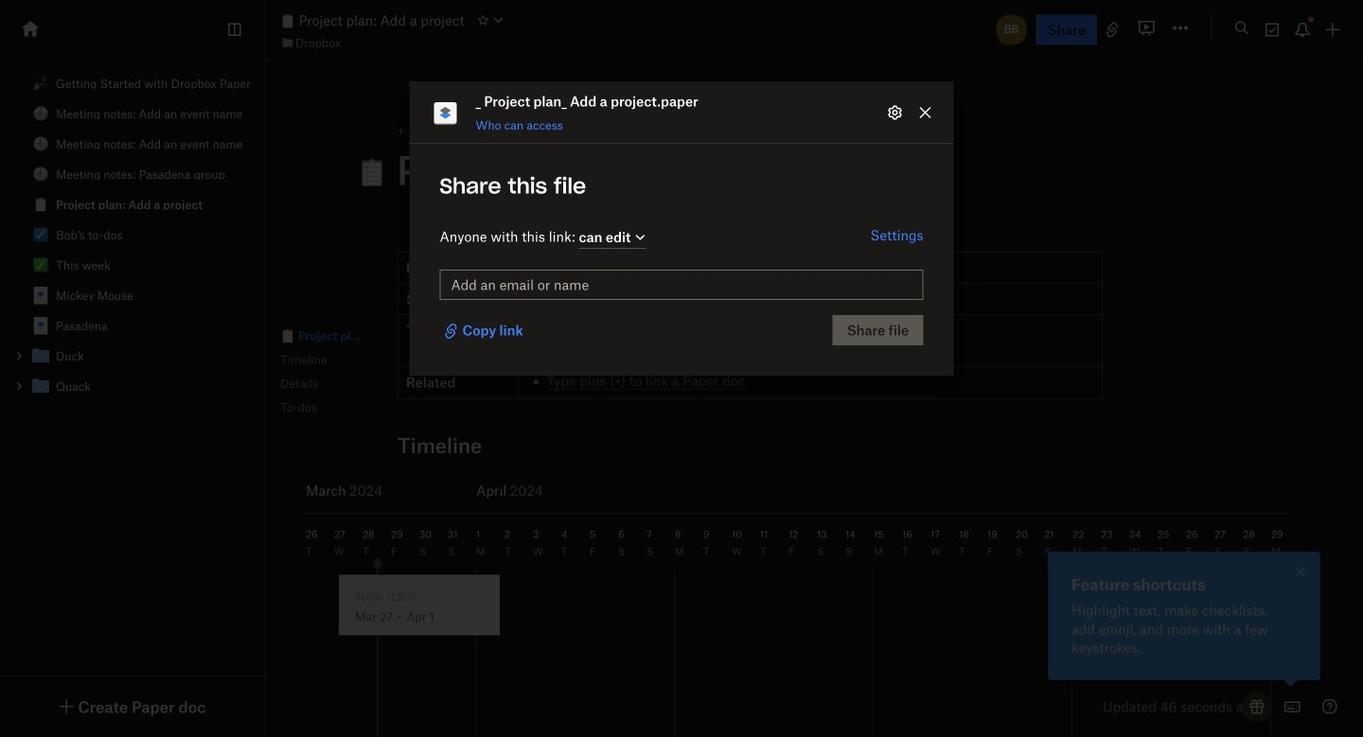 Task type: locate. For each thing, give the bounding box(es) containing it.
1 vertical spatial template content image
[[29, 314, 52, 337]]

navigation
[[260, 305, 445, 439]]

nine o'clock image up check box with check icon
[[33, 167, 48, 182]]

Add an email or name text field
[[451, 275, 912, 295]]

heading
[[357, 145, 1070, 194]]

dialog
[[410, 81, 954, 376]]

nine o'clock image down nine o'clock image
[[33, 136, 48, 152]]

0 vertical spatial nine o'clock image
[[33, 136, 48, 152]]

0 vertical spatial clipboard image
[[280, 13, 295, 28]]

clipboard image
[[280, 13, 295, 28], [33, 197, 48, 212], [280, 329, 295, 344]]

list item
[[0, 341, 265, 371], [0, 371, 265, 402]]

1 vertical spatial clipboard image
[[33, 197, 48, 212]]

0 vertical spatial template content image
[[29, 284, 52, 307]]

2 nine o'clock image from the top
[[33, 167, 48, 182]]

2 template content image from the top
[[29, 314, 52, 337]]

nine o'clock image
[[33, 136, 48, 152], [33, 167, 48, 182]]

check box with check image
[[33, 227, 48, 242]]

1 vertical spatial nine o'clock image
[[33, 167, 48, 182]]

template content image
[[29, 284, 52, 307], [29, 314, 52, 337]]

party popper image
[[33, 76, 48, 91]]

1 nine o'clock image from the top
[[33, 136, 48, 152]]



Task type: describe. For each thing, give the bounding box(es) containing it.
1 list item from the top
[[0, 341, 265, 371]]

check mark button image
[[33, 258, 48, 273]]

/ contents list
[[0, 68, 265, 402]]

2 list item from the top
[[0, 371, 265, 402]]

nine o'clock image
[[33, 106, 48, 121]]

close image
[[1290, 561, 1312, 583]]

1 template content image from the top
[[29, 284, 52, 307]]

2 vertical spatial clipboard image
[[280, 329, 295, 344]]

overlay image
[[1290, 561, 1312, 583]]



Task type: vqa. For each thing, say whether or not it's contained in the screenshot.
GB
no



